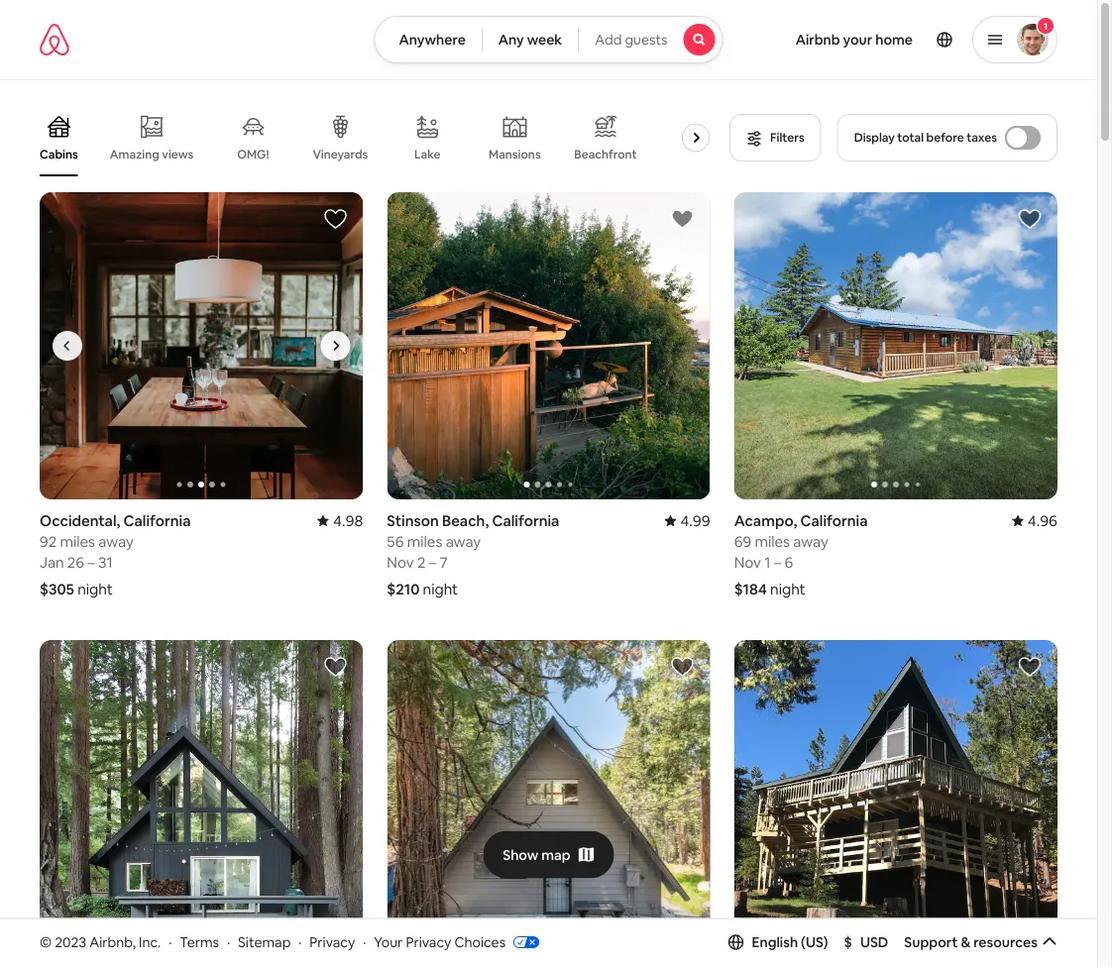 Task type: vqa. For each thing, say whether or not it's contained in the screenshot.
Florida
no



Task type: describe. For each thing, give the bounding box(es) containing it.
add to wishlist: cazadero, california image
[[323, 655, 347, 679]]

4.98
[[333, 511, 363, 530]]

occidental, california 92 miles away jan 26 – 31 $305 night
[[40, 511, 191, 599]]

privacy inside your privacy choices link
[[406, 933, 451, 951]]

7
[[440, 553, 448, 572]]

terms
[[180, 933, 219, 951]]

miles for jan
[[60, 532, 95, 551]]

69
[[734, 532, 752, 551]]

$184
[[734, 579, 767, 599]]

profile element
[[747, 0, 1058, 79]]

&
[[961, 934, 971, 951]]

4.96
[[1028, 511, 1058, 530]]

1 privacy from the left
[[310, 933, 355, 951]]

total
[[897, 130, 924, 145]]

jan
[[40, 553, 64, 572]]

1 button
[[972, 16, 1058, 63]]

terms · sitemap · privacy
[[180, 933, 355, 951]]

6
[[785, 553, 793, 572]]

stinson
[[387, 511, 439, 530]]

sitemap link
[[238, 933, 291, 951]]

filters
[[770, 130, 805, 145]]

privacy link
[[310, 933, 355, 951]]

$305
[[40, 579, 74, 599]]

away for jan 26 – 31
[[98, 532, 134, 551]]

56
[[387, 532, 404, 551]]

4.96 out of 5 average rating image
[[1012, 511, 1058, 530]]

– inside stinson beach, california 56 miles away nov 2 – 7 $210 night
[[429, 553, 436, 572]]

filters button
[[730, 114, 821, 162]]

your
[[843, 31, 873, 49]]

terms link
[[180, 933, 219, 951]]

add to wishlist: acampo, california image
[[1018, 207, 1042, 231]]

inc.
[[139, 933, 161, 951]]

amazing views
[[110, 146, 194, 162]]

occidental,
[[40, 511, 120, 530]]

california inside stinson beach, california 56 miles away nov 2 – 7 $210 night
[[492, 511, 560, 530]]

1 inside dropdown button
[[1044, 19, 1048, 32]]

any week
[[498, 31, 562, 49]]

support & resources button
[[904, 934, 1058, 951]]

1 inside acampo, california 69 miles away nov 1 – 6 $184 night
[[765, 553, 771, 572]]

anywhere
[[399, 31, 466, 49]]

support & resources
[[904, 934, 1038, 951]]

map
[[542, 846, 571, 864]]

group containing amazing views
[[40, 99, 724, 176]]

your privacy choices link
[[374, 933, 539, 953]]

$210
[[387, 579, 420, 599]]

your
[[374, 933, 403, 951]]

guests
[[625, 31, 668, 49]]

display total before taxes button
[[837, 114, 1058, 162]]

2023
[[55, 933, 86, 951]]

lake
[[414, 147, 441, 162]]

night inside stinson beach, california 56 miles away nov 2 – 7 $210 night
[[423, 579, 458, 599]]

$
[[844, 934, 852, 951]]

$ usd
[[844, 934, 889, 951]]

night for $305
[[77, 579, 113, 599]]

2
[[417, 553, 426, 572]]



Task type: locate. For each thing, give the bounding box(es) containing it.
1 california from the left
[[123, 511, 191, 530]]

–
[[88, 553, 95, 572], [429, 553, 436, 572], [774, 553, 781, 572]]

california
[[123, 511, 191, 530], [492, 511, 560, 530], [800, 511, 868, 530]]

away down beach,
[[446, 532, 481, 551]]

2 horizontal spatial away
[[793, 532, 828, 551]]

add guests
[[595, 31, 668, 49]]

night down 6 in the bottom of the page
[[770, 579, 806, 599]]

usd
[[860, 934, 889, 951]]

airbnb your home
[[796, 31, 913, 49]]

none search field containing anywhere
[[374, 16, 723, 63]]

© 2023 airbnb, inc. ·
[[40, 933, 172, 951]]

1 horizontal spatial miles
[[407, 532, 443, 551]]

1 horizontal spatial nov
[[734, 553, 761, 572]]

night
[[77, 579, 113, 599], [423, 579, 458, 599], [770, 579, 806, 599]]

california for 92 miles away
[[123, 511, 191, 530]]

home
[[876, 31, 913, 49]]

nov left 2
[[387, 553, 414, 572]]

1 nov from the left
[[387, 553, 414, 572]]

night inside occidental, california 92 miles away jan 26 – 31 $305 night
[[77, 579, 113, 599]]

0 horizontal spatial night
[[77, 579, 113, 599]]

cabins
[[40, 147, 78, 162]]

4.99 out of 5 average rating image
[[665, 511, 710, 530]]

3 away from the left
[[793, 532, 828, 551]]

anywhere button
[[374, 16, 483, 63]]

away inside occidental, california 92 miles away jan 26 – 31 $305 night
[[98, 532, 134, 551]]

away inside stinson beach, california 56 miles away nov 2 – 7 $210 night
[[446, 532, 481, 551]]

0 horizontal spatial –
[[88, 553, 95, 572]]

taxes
[[967, 130, 997, 145]]

4.99
[[680, 511, 710, 530]]

·
[[169, 933, 172, 951], [227, 933, 230, 951], [299, 933, 302, 951], [363, 933, 366, 951]]

– inside acampo, california 69 miles away nov 1 – 6 $184 night
[[774, 553, 781, 572]]

(us)
[[801, 934, 828, 951]]

beach,
[[442, 511, 489, 530]]

1 night from the left
[[77, 579, 113, 599]]

mansions
[[489, 147, 541, 162]]

airbnb
[[796, 31, 840, 49]]

2 horizontal spatial miles
[[755, 532, 790, 551]]

1 horizontal spatial 1
[[1044, 19, 1048, 32]]

0 horizontal spatial privacy
[[310, 933, 355, 951]]

add to wishlist: twain harte, california image
[[671, 655, 695, 679]]

0 vertical spatial 1
[[1044, 19, 1048, 32]]

miles up 26
[[60, 532, 95, 551]]

views
[[162, 146, 194, 162]]

night down 7
[[423, 579, 458, 599]]

luxe
[[683, 147, 710, 162]]

away
[[98, 532, 134, 551], [446, 532, 481, 551], [793, 532, 828, 551]]

miles down acampo,
[[755, 532, 790, 551]]

display
[[854, 130, 895, 145]]

· right inc.
[[169, 933, 172, 951]]

2 nov from the left
[[734, 553, 761, 572]]

3 · from the left
[[299, 933, 302, 951]]

away for nov 1 – 6
[[793, 532, 828, 551]]

2 – from the left
[[429, 553, 436, 572]]

– left 31
[[88, 553, 95, 572]]

2 privacy from the left
[[406, 933, 451, 951]]

0 horizontal spatial california
[[123, 511, 191, 530]]

your privacy choices
[[374, 933, 506, 951]]

4.98 out of 5 average rating image
[[317, 511, 363, 530]]

3 night from the left
[[770, 579, 806, 599]]

nov down 69 at the bottom of page
[[734, 553, 761, 572]]

©
[[40, 933, 52, 951]]

group
[[40, 99, 724, 176], [0, 192, 364, 500], [387, 192, 710, 500], [734, 192, 1058, 500], [40, 640, 363, 948], [387, 640, 710, 948], [734, 640, 1058, 948]]

california right occidental,
[[123, 511, 191, 530]]

english
[[752, 934, 798, 951]]

1 horizontal spatial away
[[446, 532, 481, 551]]

1 – from the left
[[88, 553, 95, 572]]

2 · from the left
[[227, 933, 230, 951]]

night inside acampo, california 69 miles away nov 1 – 6 $184 night
[[770, 579, 806, 599]]

california right beach,
[[492, 511, 560, 530]]

away up 31
[[98, 532, 134, 551]]

1 away from the left
[[98, 532, 134, 551]]

2 miles from the left
[[407, 532, 443, 551]]

add to wishlist: arnold, california image
[[1018, 655, 1042, 679]]

acampo, california 69 miles away nov 1 – 6 $184 night
[[734, 511, 868, 599]]

0 horizontal spatial nov
[[387, 553, 414, 572]]

before
[[926, 130, 964, 145]]

miles for nov
[[755, 532, 790, 551]]

english (us) button
[[728, 934, 828, 951]]

2 california from the left
[[492, 511, 560, 530]]

1 horizontal spatial night
[[423, 579, 458, 599]]

vineyards
[[313, 147, 368, 162]]

0 horizontal spatial 1
[[765, 553, 771, 572]]

support
[[904, 934, 958, 951]]

1
[[1044, 19, 1048, 32], [765, 553, 771, 572]]

night for $184
[[770, 579, 806, 599]]

– left 6 in the bottom of the page
[[774, 553, 781, 572]]

any week button
[[482, 16, 579, 63]]

0 horizontal spatial miles
[[60, 532, 95, 551]]

airbnb,
[[89, 933, 136, 951]]

add guests button
[[578, 16, 723, 63]]

california inside acampo, california 69 miles away nov 1 – 6 $184 night
[[800, 511, 868, 530]]

3 california from the left
[[800, 511, 868, 530]]

stinson beach, california 56 miles away nov 2 – 7 $210 night
[[387, 511, 560, 599]]

away inside acampo, california 69 miles away nov 1 – 6 $184 night
[[793, 532, 828, 551]]

nov
[[387, 553, 414, 572], [734, 553, 761, 572]]

1 · from the left
[[169, 933, 172, 951]]

2 horizontal spatial california
[[800, 511, 868, 530]]

1 miles from the left
[[60, 532, 95, 551]]

None search field
[[374, 16, 723, 63]]

nov inside acampo, california 69 miles away nov 1 – 6 $184 night
[[734, 553, 761, 572]]

4 · from the left
[[363, 933, 366, 951]]

privacy right your
[[406, 933, 451, 951]]

omg!
[[237, 147, 269, 162]]

1 horizontal spatial –
[[429, 553, 436, 572]]

miles
[[60, 532, 95, 551], [407, 532, 443, 551], [755, 532, 790, 551]]

sitemap
[[238, 933, 291, 951]]

show
[[503, 846, 539, 864]]

california right acampo,
[[800, 511, 868, 530]]

away down acampo,
[[793, 532, 828, 551]]

– inside occidental, california 92 miles away jan 26 – 31 $305 night
[[88, 553, 95, 572]]

31
[[98, 553, 113, 572]]

92
[[40, 532, 57, 551]]

amazing
[[110, 146, 159, 162]]

show map button
[[483, 831, 614, 879]]

miles inside acampo, california 69 miles away nov 1 – 6 $184 night
[[755, 532, 790, 551]]

1 horizontal spatial privacy
[[406, 933, 451, 951]]

privacy
[[310, 933, 355, 951], [406, 933, 451, 951]]

add
[[595, 31, 622, 49]]

nov inside stinson beach, california 56 miles away nov 2 – 7 $210 night
[[387, 553, 414, 572]]

beachfront
[[574, 147, 637, 162]]

2 night from the left
[[423, 579, 458, 599]]

resources
[[974, 934, 1038, 951]]

· left "privacy" link
[[299, 933, 302, 951]]

– for jan 26 – 31
[[88, 553, 95, 572]]

add to wishlist: stinson beach, california image
[[671, 207, 695, 231]]

week
[[527, 31, 562, 49]]

1 horizontal spatial california
[[492, 511, 560, 530]]

night down 31
[[77, 579, 113, 599]]

add to wishlist: occidental, california image
[[323, 207, 347, 231]]

choices
[[454, 933, 506, 951]]

show map
[[503, 846, 571, 864]]

2 horizontal spatial night
[[770, 579, 806, 599]]

miles inside occidental, california 92 miles away jan 26 – 31 $305 night
[[60, 532, 95, 551]]

2 horizontal spatial –
[[774, 553, 781, 572]]

display total before taxes
[[854, 130, 997, 145]]

2 away from the left
[[446, 532, 481, 551]]

· right terms
[[227, 933, 230, 951]]

3 – from the left
[[774, 553, 781, 572]]

0 horizontal spatial away
[[98, 532, 134, 551]]

airbnb your home link
[[784, 19, 925, 60]]

california inside occidental, california 92 miles away jan 26 – 31 $305 night
[[123, 511, 191, 530]]

· left your
[[363, 933, 366, 951]]

miles inside stinson beach, california 56 miles away nov 2 – 7 $210 night
[[407, 532, 443, 551]]

miles up 2
[[407, 532, 443, 551]]

26
[[67, 553, 84, 572]]

acampo,
[[734, 511, 797, 530]]

– for nov 1 – 6
[[774, 553, 781, 572]]

– left 7
[[429, 553, 436, 572]]

3 miles from the left
[[755, 532, 790, 551]]

california for 69 miles away
[[800, 511, 868, 530]]

1 vertical spatial 1
[[765, 553, 771, 572]]

english (us)
[[752, 934, 828, 951]]

privacy left your
[[310, 933, 355, 951]]

any
[[498, 31, 524, 49]]



